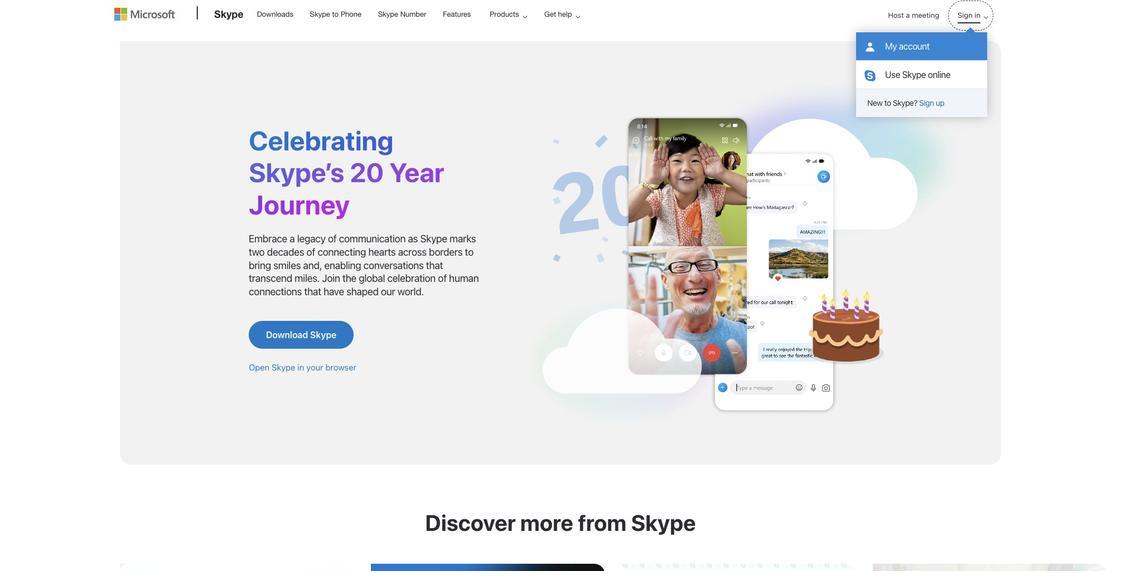 Task type: describe. For each thing, give the bounding box(es) containing it.
skype inside embrace a legacy of communication as skype marks two decades of connecting hearts across borders to bring smiles and, enabling conversations that transcend miles. join the global celebration of human connections that have shaped our world.
[[420, 233, 447, 245]]

embrace
[[249, 233, 287, 245]]

20
[[350, 157, 384, 188]]

menu containing my account
[[857, 32, 988, 117]]

my account
[[886, 41, 930, 51]]

use skype online
[[886, 70, 951, 80]]

0 vertical spatial that
[[426, 260, 443, 271]]

journey
[[249, 189, 350, 220]]

my
[[886, 41, 897, 51]]

picture of skype light stage call in progress with bing backgrounds and text bing backgrounds in skype. image
[[371, 565, 605, 572]]

host a meeting
[[888, 11, 940, 20]]

skype image
[[865, 70, 876, 81]]

1 vertical spatial of
[[307, 246, 315, 258]]

meeting
[[912, 11, 940, 20]]

skype to phone link
[[305, 1, 367, 27]]

download skype
[[266, 331, 337, 341]]

transcend
[[249, 273, 292, 285]]

downloads
[[257, 10, 293, 18]]

sign inside menu
[[920, 98, 934, 108]]

in inside main content
[[298, 363, 304, 373]]

download
[[266, 331, 308, 341]]

microsoft image
[[114, 8, 175, 21]]

host
[[888, 11, 904, 20]]

skype inside skype number link
[[378, 10, 398, 18]]

skype inside skype to phone "link"
[[310, 10, 330, 18]]

from
[[578, 510, 627, 536]]

get help
[[545, 10, 572, 18]]

1 vertical spatial that
[[304, 287, 321, 298]]

features link
[[438, 1, 476, 27]]

skype's
[[249, 157, 345, 188]]

communication
[[339, 233, 406, 245]]

our
[[381, 287, 395, 298]]

to for skype?
[[885, 98, 891, 108]]

a for embrace
[[290, 233, 295, 245]]

great video calling with skype image
[[517, 75, 968, 431]]

get
[[545, 10, 556, 18]]

your
[[307, 363, 323, 373]]

conversations
[[364, 260, 424, 271]]

sign in
[[958, 11, 981, 20]]

phone
[[341, 10, 362, 18]]

2 horizontal spatial of
[[438, 273, 447, 285]]

world.
[[398, 287, 424, 298]]

celebrating
[[249, 125, 394, 156]]

human
[[449, 273, 479, 285]]

skype?
[[893, 98, 918, 108]]

new to skype? sign up
[[868, 98, 945, 108]]

skype to phone
[[310, 10, 362, 18]]

a for host
[[906, 11, 910, 20]]

products button
[[480, 1, 536, 28]]

use skype online link
[[857, 61, 988, 89]]

more
[[521, 510, 574, 536]]

skype inside use skype online link
[[903, 70, 926, 80]]

sign in link
[[949, 1, 993, 30]]

number
[[400, 10, 427, 18]]

open
[[249, 363, 270, 373]]



Task type: vqa. For each thing, say whether or not it's contained in the screenshot.
in inside menu bar
yes



Task type: locate. For each thing, give the bounding box(es) containing it.
as
[[408, 233, 418, 245]]

menu bar containing my account
[[114, 1, 1007, 117]]

online
[[928, 70, 951, 80]]

new
[[868, 98, 883, 108]]

downloads link
[[252, 1, 298, 27]]

a inside embrace a legacy of communication as skype marks two decades of connecting hearts across borders to bring smiles and, enabling conversations that transcend miles. join the global celebration of human connections that have shaped our world.
[[290, 233, 295, 245]]

in right meeting
[[975, 11, 981, 20]]

sign left up
[[920, 98, 934, 108]]

skype
[[214, 8, 244, 20], [310, 10, 330, 18], [378, 10, 398, 18], [903, 70, 926, 80], [420, 233, 447, 245], [310, 331, 337, 341], [272, 363, 295, 373], [631, 510, 696, 536]]

the
[[343, 273, 357, 285]]

connections
[[249, 287, 302, 298]]

celebrating skype's 20 year journey main content
[[0, 36, 1122, 572]]

menu bar
[[114, 1, 1007, 117]]

skype link
[[209, 1, 249, 31]]

skype number link
[[373, 1, 432, 27]]

1 vertical spatial to
[[885, 98, 891, 108]]

decades
[[267, 246, 304, 258]]

0 horizontal spatial that
[[304, 287, 321, 298]]

that down miles.
[[304, 287, 321, 298]]

features
[[443, 10, 471, 18]]

join
[[322, 273, 340, 285]]

celebration
[[388, 273, 436, 285]]

discover
[[425, 510, 516, 536]]

a right host on the top right
[[906, 11, 910, 20]]

of left human
[[438, 273, 447, 285]]

have
[[324, 287, 344, 298]]

miles.
[[295, 273, 320, 285]]

and,
[[303, 260, 322, 271]]

to
[[332, 10, 339, 18], [885, 98, 891, 108], [465, 246, 474, 258]]

that down borders
[[426, 260, 443, 271]]

0 horizontal spatial sign
[[920, 98, 934, 108]]

in
[[975, 11, 981, 20], [298, 363, 304, 373]]

that
[[426, 260, 443, 271], [304, 287, 321, 298]]

skype inside the download skype link
[[310, 331, 337, 341]]

shaped
[[347, 287, 379, 298]]

1 horizontal spatial that
[[426, 260, 443, 271]]

arrow down image
[[980, 11, 993, 24]]

2 horizontal spatial to
[[885, 98, 891, 108]]

bring
[[249, 260, 271, 271]]

of up connecting
[[328, 233, 337, 245]]

picture of skype modern message chat with side bar. image
[[622, 565, 857, 572]]

a inside host a meeting link
[[906, 11, 910, 20]]

hearts
[[369, 246, 396, 258]]

to inside skype to phone "link"
[[332, 10, 339, 18]]

my account link
[[857, 32, 988, 60]]

up
[[936, 98, 945, 108]]

0 horizontal spatial to
[[332, 10, 339, 18]]

smiles
[[274, 260, 301, 271]]

two
[[249, 246, 265, 258]]

across
[[398, 246, 427, 258]]

download skype link
[[249, 322, 354, 350]]

menu
[[857, 32, 988, 117]]

products
[[490, 10, 519, 18]]

global
[[359, 273, 385, 285]]

picture of skype logo and cake celebrating 20 years of skype image
[[120, 565, 354, 572]]

skype inside skype "link"
[[214, 8, 244, 20]]

discover more from skype
[[425, 510, 696, 536]]

1 vertical spatial a
[[290, 233, 295, 245]]

1 vertical spatial sign
[[920, 98, 934, 108]]

2 vertical spatial of
[[438, 273, 447, 285]]

0 horizontal spatial in
[[298, 363, 304, 373]]

sign
[[958, 11, 973, 20], [920, 98, 934, 108]]

open skype in your browser link
[[249, 363, 356, 373]]

1 horizontal spatial a
[[906, 11, 910, 20]]

browser
[[326, 363, 356, 373]]

use
[[886, 70, 901, 80]]

to inside embrace a legacy of communication as skype marks two decades of connecting hearts across borders to bring smiles and, enabling conversations that transcend miles. join the global celebration of human connections that have shaped our world.
[[465, 246, 474, 258]]

account
[[899, 41, 930, 51]]

enabling
[[324, 260, 361, 271]]

user image
[[865, 42, 876, 53]]

connecting
[[318, 246, 366, 258]]

help
[[558, 10, 572, 18]]

of
[[328, 233, 337, 245], [307, 246, 315, 258], [438, 273, 447, 285]]

legacy
[[297, 233, 326, 245]]

borders
[[429, 246, 463, 258]]

0 horizontal spatial of
[[307, 246, 315, 258]]

0 horizontal spatial a
[[290, 233, 295, 245]]

open skype in your browser
[[249, 363, 356, 373]]

skype number
[[378, 10, 427, 18]]

of down 'legacy' at the left of the page
[[307, 246, 315, 258]]

1 horizontal spatial sign
[[958, 11, 973, 20]]

a
[[906, 11, 910, 20], [290, 233, 295, 245]]

to for phone
[[332, 10, 339, 18]]

to left phone
[[332, 10, 339, 18]]

1 horizontal spatial of
[[328, 233, 337, 245]]

to down marks
[[465, 246, 474, 258]]

embrace a legacy of communication as skype marks two decades of connecting hearts across borders to bring smiles and, enabling conversations that transcend miles. join the global celebration of human connections that have shaped our world.
[[249, 233, 479, 298]]

0 vertical spatial a
[[906, 11, 910, 20]]

year
[[390, 157, 445, 188]]

celebrating skype's 20 year journey
[[249, 125, 445, 220]]

in left your
[[298, 363, 304, 373]]

0 vertical spatial sign
[[958, 11, 973, 20]]

0 vertical spatial in
[[975, 11, 981, 20]]

0 vertical spatial to
[[332, 10, 339, 18]]

get help button
[[535, 1, 590, 28]]

to right "new"
[[885, 98, 891, 108]]

2 vertical spatial to
[[465, 246, 474, 258]]

sign left arrow down icon
[[958, 11, 973, 20]]

a up decades
[[290, 233, 295, 245]]

1 horizontal spatial to
[[465, 246, 474, 258]]

marks
[[450, 233, 476, 245]]

1 horizontal spatial in
[[975, 11, 981, 20]]

host a meeting link
[[880, 1, 949, 30]]

1 vertical spatial in
[[298, 363, 304, 373]]

0 vertical spatial of
[[328, 233, 337, 245]]



